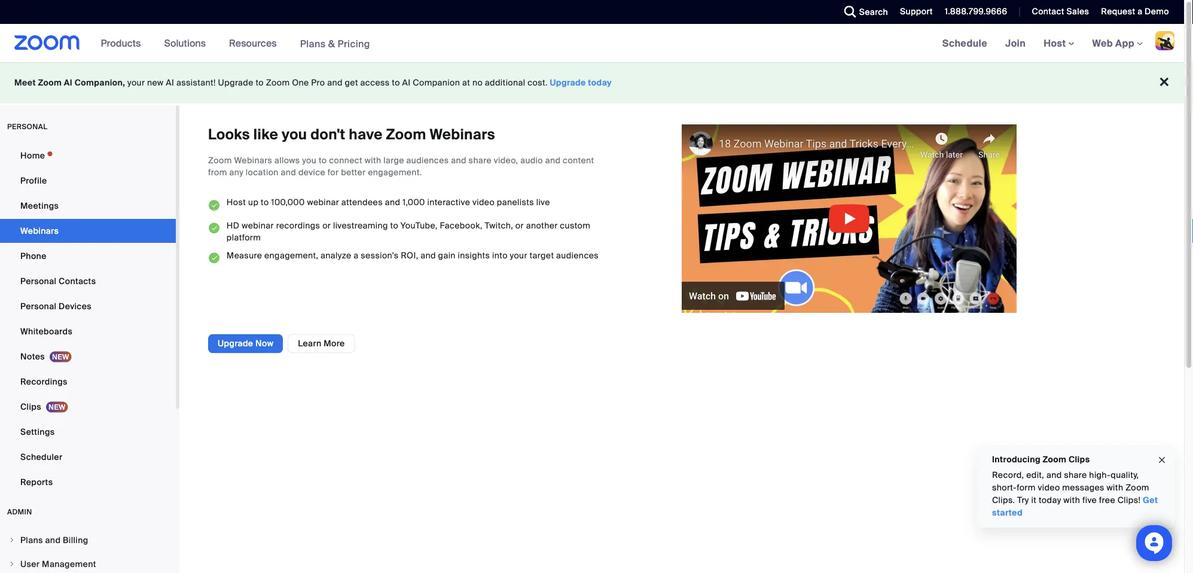 Task type: locate. For each thing, give the bounding box(es) containing it.
plans & pricing link
[[300, 37, 370, 50], [300, 37, 370, 50]]

0 horizontal spatial clips
[[20, 401, 41, 412]]

product information navigation
[[92, 24, 379, 63]]

1 horizontal spatial host
[[1044, 37, 1069, 49]]

to up 'device'
[[319, 155, 327, 166]]

and down "allows"
[[281, 167, 296, 178]]

webinar up platform at the top
[[242, 220, 274, 231]]

attendees
[[342, 197, 383, 208]]

0 horizontal spatial or
[[323, 220, 331, 231]]

0 horizontal spatial with
[[365, 155, 381, 166]]

1 horizontal spatial share
[[1065, 470, 1087, 481]]

0 vertical spatial your
[[127, 77, 145, 88]]

zoom up edit,
[[1043, 454, 1067, 465]]

1 horizontal spatial your
[[510, 250, 528, 261]]

personal
[[7, 122, 48, 131]]

0 horizontal spatial today
[[588, 77, 612, 88]]

gain
[[438, 250, 456, 261]]

and right edit,
[[1047, 470, 1062, 481]]

measure
[[227, 250, 262, 261]]

0 vertical spatial with
[[365, 155, 381, 166]]

0 horizontal spatial webinar
[[242, 220, 274, 231]]

share up messages
[[1065, 470, 1087, 481]]

and up interactive
[[451, 155, 467, 166]]

0 horizontal spatial webinars
[[20, 225, 59, 236]]

0 horizontal spatial host
[[227, 197, 246, 208]]

plans right right image at the left of page
[[20, 535, 43, 546]]

plans
[[300, 37, 326, 50], [20, 535, 43, 546]]

web
[[1093, 37, 1113, 49]]

large
[[384, 155, 404, 166]]

plans for plans and billing
[[20, 535, 43, 546]]

free
[[1100, 495, 1116, 506]]

measure engagement, analyze a session's roi, and gain insights into your target audiences
[[227, 250, 599, 261]]

1 vertical spatial clips
[[1069, 454, 1090, 465]]

a right analyze
[[354, 250, 359, 261]]

personal contacts link
[[0, 269, 176, 293]]

webinars up location in the left of the page
[[234, 155, 272, 166]]

with down messages
[[1064, 495, 1081, 506]]

plans inside menu item
[[20, 535, 43, 546]]

2 horizontal spatial with
[[1107, 482, 1124, 493]]

1,000
[[403, 197, 425, 208]]

0 vertical spatial audiences
[[407, 155, 449, 166]]

and left the billing
[[45, 535, 61, 546]]

1.888.799.9666 button
[[936, 0, 1011, 24], [945, 6, 1008, 17]]

upgrade now
[[218, 338, 274, 349]]

your right into
[[510, 250, 528, 261]]

ai left companion
[[402, 77, 411, 88]]

share inside record, edit, and share high-quality, short-form video messages with zoom clips. try it today with five free clips!
[[1065, 470, 1087, 481]]

zoom right meet
[[38, 77, 62, 88]]

0 vertical spatial host
[[1044, 37, 1069, 49]]

1 horizontal spatial video
[[1038, 482, 1061, 493]]

zoom up from
[[208, 155, 232, 166]]

whiteboards
[[20, 326, 72, 337]]

1 horizontal spatial or
[[516, 220, 524, 231]]

1 vertical spatial your
[[510, 250, 528, 261]]

quality,
[[1111, 470, 1139, 481]]

with left large
[[365, 155, 381, 166]]

request a demo link
[[1093, 0, 1185, 24], [1102, 6, 1170, 17]]

1 vertical spatial video
[[1038, 482, 1061, 493]]

audiences down custom
[[556, 250, 599, 261]]

short-
[[993, 482, 1017, 493]]

profile
[[20, 175, 47, 186]]

webinars up video,
[[430, 125, 495, 144]]

video
[[473, 197, 495, 208], [1038, 482, 1061, 493]]

1 vertical spatial webinar
[[242, 220, 274, 231]]

profile picture image
[[1156, 31, 1175, 50]]

introducing zoom clips
[[993, 454, 1090, 465]]

clips
[[20, 401, 41, 412], [1069, 454, 1090, 465]]

pricing
[[338, 37, 370, 50]]

plans left &
[[300, 37, 326, 50]]

audiences
[[407, 155, 449, 166], [556, 250, 599, 261]]

or
[[323, 220, 331, 231], [516, 220, 524, 231]]

up
[[248, 197, 259, 208]]

recordings link
[[0, 370, 176, 394]]

cost.
[[528, 77, 548, 88]]

1 horizontal spatial ai
[[166, 77, 174, 88]]

another
[[526, 220, 558, 231]]

1 personal from the top
[[20, 276, 56, 287]]

for
[[328, 167, 339, 178]]

personal
[[20, 276, 56, 287], [20, 301, 56, 312]]

host up to 100,000 webinar attendees and 1,000 interactive video panelists live
[[227, 197, 550, 208]]

upgrade left now
[[218, 338, 253, 349]]

target
[[530, 250, 554, 261]]

webinars down 'meetings' on the top left of page
[[20, 225, 59, 236]]

audiences right large
[[407, 155, 449, 166]]

today inside meet zoom ai companion, footer
[[588, 77, 612, 88]]

you up 'device'
[[302, 155, 317, 166]]

1 vertical spatial today
[[1039, 495, 1062, 506]]

zoom up clips!
[[1126, 482, 1150, 493]]

0 vertical spatial share
[[469, 155, 492, 166]]

personal for personal contacts
[[20, 276, 56, 287]]

0 vertical spatial today
[[588, 77, 612, 88]]

personal devices link
[[0, 294, 176, 318]]

1 vertical spatial personal
[[20, 301, 56, 312]]

2 horizontal spatial ai
[[402, 77, 411, 88]]

upgrade right the cost.
[[550, 77, 586, 88]]

you inside zoom webinars allows you to connect with large audiences and share video, audio and content from any location and device for better engagement.
[[302, 155, 317, 166]]

2 vertical spatial with
[[1064, 495, 1081, 506]]

better
[[341, 167, 366, 178]]

one
[[292, 77, 309, 88]]

webinar down for
[[307, 197, 339, 208]]

0 horizontal spatial share
[[469, 155, 492, 166]]

webinars link
[[0, 219, 176, 243]]

0 horizontal spatial audiences
[[407, 155, 449, 166]]

access
[[361, 77, 390, 88]]

0 horizontal spatial video
[[473, 197, 495, 208]]

1 vertical spatial host
[[227, 197, 246, 208]]

1 vertical spatial plans
[[20, 535, 43, 546]]

0 horizontal spatial your
[[127, 77, 145, 88]]

zoom inside zoom webinars allows you to connect with large audiences and share video, audio and content from any location and device for better engagement.
[[208, 155, 232, 166]]

search
[[860, 6, 888, 17]]

1 horizontal spatial a
[[1138, 6, 1143, 17]]

1 horizontal spatial webinar
[[307, 197, 339, 208]]

clips!
[[1118, 495, 1141, 506]]

banner
[[0, 24, 1185, 63]]

clips inside personal menu "menu"
[[20, 401, 41, 412]]

0 vertical spatial video
[[473, 197, 495, 208]]

host left up
[[227, 197, 246, 208]]

1 vertical spatial with
[[1107, 482, 1124, 493]]

0 vertical spatial clips
[[20, 401, 41, 412]]

0 vertical spatial plans
[[300, 37, 326, 50]]

join link
[[997, 24, 1035, 62]]

webinars inside zoom webinars allows you to connect with large audiences and share video, audio and content from any location and device for better engagement.
[[234, 155, 272, 166]]

your left new
[[127, 77, 145, 88]]

zoom
[[38, 77, 62, 88], [266, 77, 290, 88], [386, 125, 426, 144], [208, 155, 232, 166], [1043, 454, 1067, 465], [1126, 482, 1150, 493]]

zoom webinars allows you to connect with large audiences and share video, audio and content from any location and device for better engagement.
[[208, 155, 594, 178]]

0 horizontal spatial ai
[[64, 77, 72, 88]]

video up twitch, at the top left of the page
[[473, 197, 495, 208]]

0 horizontal spatial a
[[354, 250, 359, 261]]

clips up settings
[[20, 401, 41, 412]]

a left demo
[[1138, 6, 1143, 17]]

sales
[[1067, 6, 1090, 17]]

plans inside product information navigation
[[300, 37, 326, 50]]

get
[[345, 77, 358, 88]]

personal up whiteboards
[[20, 301, 56, 312]]

0 vertical spatial personal
[[20, 276, 56, 287]]

today inside record, edit, and share high-quality, short-form video messages with zoom clips. try it today with five free clips!
[[1039, 495, 1062, 506]]

with up free
[[1107, 482, 1124, 493]]

host down the contact sales
[[1044, 37, 1069, 49]]

search button
[[836, 0, 891, 24]]

like
[[254, 125, 278, 144]]

video down edit,
[[1038, 482, 1061, 493]]

reports
[[20, 477, 53, 488]]

2 vertical spatial webinars
[[20, 225, 59, 236]]

live
[[536, 197, 550, 208]]

or right twitch, at the top left of the page
[[516, 220, 524, 231]]

personal contacts
[[20, 276, 96, 287]]

location
[[246, 167, 279, 178]]

0 vertical spatial webinar
[[307, 197, 339, 208]]

join
[[1006, 37, 1026, 49]]

facebook,
[[440, 220, 483, 231]]

1 horizontal spatial plans
[[300, 37, 326, 50]]

webinars
[[430, 125, 495, 144], [234, 155, 272, 166], [20, 225, 59, 236]]

support link
[[891, 0, 936, 24], [900, 6, 933, 17]]

learn more
[[298, 338, 345, 349]]

1 vertical spatial you
[[302, 155, 317, 166]]

meet
[[14, 77, 36, 88]]

host inside meetings "navigation"
[[1044, 37, 1069, 49]]

video,
[[494, 155, 518, 166]]

additional
[[485, 77, 526, 88]]

ai right new
[[166, 77, 174, 88]]

share left video,
[[469, 155, 492, 166]]

upgrade now button
[[208, 334, 283, 353]]

1 horizontal spatial webinars
[[234, 155, 272, 166]]

2 ai from the left
[[166, 77, 174, 88]]

host for host
[[1044, 37, 1069, 49]]

try
[[1018, 495, 1030, 506]]

1 vertical spatial share
[[1065, 470, 1087, 481]]

personal down phone
[[20, 276, 56, 287]]

share
[[469, 155, 492, 166], [1065, 470, 1087, 481]]

contact sales link
[[1023, 0, 1093, 24], [1032, 6, 1090, 17]]

any
[[229, 167, 244, 178]]

you up "allows"
[[282, 125, 307, 144]]

web app button
[[1093, 37, 1143, 49]]

get started
[[993, 495, 1158, 518]]

and left get
[[327, 77, 343, 88]]

or right recordings at the left top of the page
[[323, 220, 331, 231]]

user
[[20, 558, 40, 570]]

analyze
[[321, 250, 352, 261]]

2 personal from the top
[[20, 301, 56, 312]]

banner containing products
[[0, 24, 1185, 63]]

settings
[[20, 426, 55, 437]]

1 vertical spatial webinars
[[234, 155, 272, 166]]

now
[[256, 338, 274, 349]]

to inside hd webinar recordings or livestreaming to youtube, facebook, twitch, or another custom platform
[[390, 220, 399, 231]]

billing
[[63, 535, 88, 546]]

to down the host up to 100,000 webinar attendees and 1,000 interactive video panelists live
[[390, 220, 399, 231]]

1 horizontal spatial today
[[1039, 495, 1062, 506]]

0 horizontal spatial plans
[[20, 535, 43, 546]]

phone
[[20, 250, 47, 261]]

high-
[[1090, 470, 1111, 481]]

clips up high-
[[1069, 454, 1090, 465]]

1 horizontal spatial audiences
[[556, 250, 599, 261]]

and inside record, edit, and share high-quality, short-form video messages with zoom clips. try it today with five free clips!
[[1047, 470, 1062, 481]]

2 or from the left
[[516, 220, 524, 231]]

get
[[1143, 495, 1158, 506]]

ai left companion,
[[64, 77, 72, 88]]

0 vertical spatial webinars
[[430, 125, 495, 144]]

ai
[[64, 77, 72, 88], [166, 77, 174, 88], [402, 77, 411, 88]]



Task type: vqa. For each thing, say whether or not it's contained in the screenshot.
Plans and Billing 'menu item'
yes



Task type: describe. For each thing, give the bounding box(es) containing it.
engagement.
[[368, 167, 422, 178]]

looks like you don't have zoom webinars
[[208, 125, 495, 144]]

corner success image
[[208, 196, 221, 213]]

interactive
[[427, 197, 470, 208]]

personal devices
[[20, 301, 92, 312]]

host for host up to 100,000 webinar attendees and 1,000 interactive video panelists live
[[227, 197, 246, 208]]

connect
[[329, 155, 363, 166]]

corner success image
[[208, 249, 221, 266]]

1 ai from the left
[[64, 77, 72, 88]]

more
[[324, 338, 345, 349]]

contacts
[[59, 276, 96, 287]]

1 or from the left
[[323, 220, 331, 231]]

personal menu menu
[[0, 144, 176, 495]]

meetings
[[20, 200, 59, 211]]

profile link
[[0, 169, 176, 193]]

user management menu item
[[0, 553, 176, 573]]

0 vertical spatial a
[[1138, 6, 1143, 17]]

whiteboards link
[[0, 319, 176, 343]]

custom
[[560, 220, 591, 231]]

five
[[1083, 495, 1097, 506]]

edit,
[[1027, 470, 1045, 481]]

close image
[[1158, 453, 1167, 467]]

get started link
[[993, 495, 1158, 518]]

web app
[[1093, 37, 1135, 49]]

upgrade inside button
[[218, 338, 253, 349]]

meetings link
[[0, 194, 176, 218]]

and left gain
[[421, 250, 436, 261]]

no
[[473, 77, 483, 88]]

right image
[[8, 561, 16, 568]]

0 vertical spatial you
[[282, 125, 307, 144]]

admin menu menu
[[0, 529, 176, 573]]

clips link
[[0, 395, 176, 419]]

home
[[20, 150, 45, 161]]

and inside menu item
[[45, 535, 61, 546]]

allows
[[275, 155, 300, 166]]

notes link
[[0, 345, 176, 369]]

content
[[563, 155, 594, 166]]

don't
[[311, 125, 345, 144]]

resources
[[229, 37, 277, 49]]

into
[[492, 250, 508, 261]]

new
[[147, 77, 164, 88]]

3 ai from the left
[[402, 77, 411, 88]]

solutions button
[[164, 24, 211, 62]]

from
[[208, 167, 227, 178]]

app
[[1116, 37, 1135, 49]]

phone link
[[0, 244, 176, 268]]

have
[[349, 125, 383, 144]]

webinar inside hd webinar recordings or livestreaming to youtube, facebook, twitch, or another custom platform
[[242, 220, 274, 231]]

livestreaming
[[333, 220, 388, 231]]

and inside meet zoom ai companion, footer
[[327, 77, 343, 88]]

youtube,
[[401, 220, 438, 231]]

messages
[[1063, 482, 1105, 493]]

zoom logo image
[[14, 35, 80, 50]]

to down "resources" dropdown button
[[256, 77, 264, 88]]

it
[[1032, 495, 1037, 506]]

share inside zoom webinars allows you to connect with large audiences and share video, audio and content from any location and device for better engagement.
[[469, 155, 492, 166]]

1 horizontal spatial with
[[1064, 495, 1081, 506]]

plans and billing menu item
[[0, 529, 176, 552]]

plans and billing
[[20, 535, 88, 546]]

recordings
[[276, 220, 320, 231]]

session's
[[361, 250, 399, 261]]

recordings
[[20, 376, 67, 387]]

schedule link
[[934, 24, 997, 62]]

request
[[1102, 6, 1136, 17]]

to right access
[[392, 77, 400, 88]]

webinars inside personal menu "menu"
[[20, 225, 59, 236]]

at
[[462, 77, 470, 88]]

hd
[[227, 220, 240, 231]]

1.888.799.9666 button up schedule
[[936, 0, 1011, 24]]

zoom left one
[[266, 77, 290, 88]]

plans for plans & pricing
[[300, 37, 326, 50]]

audiences inside zoom webinars allows you to connect with large audiences and share video, audio and content from any location and device for better engagement.
[[407, 155, 449, 166]]

companion,
[[75, 77, 125, 88]]

1 horizontal spatial clips
[[1069, 454, 1090, 465]]

zoom up large
[[386, 125, 426, 144]]

schedule
[[943, 37, 988, 49]]

notes
[[20, 351, 45, 362]]

learn more button
[[288, 334, 355, 353]]

devices
[[59, 301, 92, 312]]

device
[[298, 167, 326, 178]]

meetings navigation
[[934, 24, 1185, 63]]

and right "audio"
[[545, 155, 561, 166]]

products button
[[101, 24, 146, 62]]

user management
[[20, 558, 96, 570]]

personal for personal devices
[[20, 301, 56, 312]]

meet zoom ai companion, footer
[[0, 62, 1185, 104]]

settings link
[[0, 420, 176, 444]]

engagement,
[[264, 250, 319, 261]]

solutions
[[164, 37, 206, 49]]

scheduler
[[20, 451, 62, 462]]

video inside record, edit, and share high-quality, short-form video messages with zoom clips. try it today with five free clips!
[[1038, 482, 1061, 493]]

started
[[993, 507, 1023, 518]]

to inside zoom webinars allows you to connect with large audiences and share video, audio and content from any location and device for better engagement.
[[319, 155, 327, 166]]

record, edit, and share high-quality, short-form video messages with zoom clips. try it today with five free clips!
[[993, 470, 1150, 506]]

clips.
[[993, 495, 1015, 506]]

1 vertical spatial audiences
[[556, 250, 599, 261]]

plans & pricing
[[300, 37, 370, 50]]

record,
[[993, 470, 1025, 481]]

your inside meet zoom ai companion, footer
[[127, 77, 145, 88]]

upgrade down product information navigation
[[218, 77, 253, 88]]

scheduler link
[[0, 445, 176, 469]]

hd webinar recordings or livestreaming to youtube, facebook, twitch, or another custom platform
[[227, 220, 591, 243]]

demo
[[1145, 6, 1170, 17]]

1 vertical spatial a
[[354, 250, 359, 261]]

and left 1,000
[[385, 197, 400, 208]]

audio
[[521, 155, 543, 166]]

upgrade today link
[[550, 77, 612, 88]]

products
[[101, 37, 141, 49]]

platform
[[227, 232, 261, 243]]

zoom inside record, edit, and share high-quality, short-form video messages with zoom clips. try it today with five free clips!
[[1126, 482, 1150, 493]]

with inside zoom webinars allows you to connect with large audiences and share video, audio and content from any location and device for better engagement.
[[365, 155, 381, 166]]

host button
[[1044, 37, 1075, 49]]

reports link
[[0, 470, 176, 494]]

right image
[[8, 537, 16, 544]]

2 horizontal spatial webinars
[[430, 125, 495, 144]]

to right up
[[261, 197, 269, 208]]

learn
[[298, 338, 322, 349]]

1.888.799.9666 button up schedule link on the top of page
[[945, 6, 1008, 17]]

request a demo
[[1102, 6, 1170, 17]]



